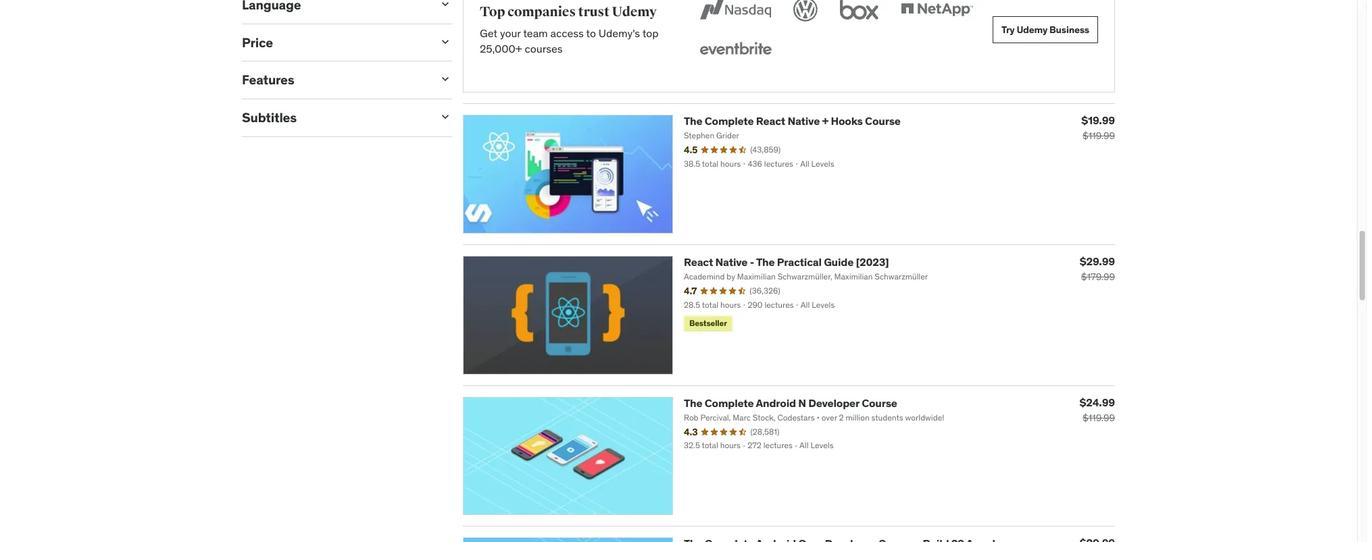 Task type: vqa. For each thing, say whether or not it's contained in the screenshot.
the rightmost of
no



Task type: locate. For each thing, give the bounding box(es) containing it.
trust
[[578, 3, 610, 20]]

$119.99 for $19.99
[[1083, 130, 1115, 142]]

1 vertical spatial $119.99
[[1083, 412, 1115, 424]]

[2023]
[[856, 255, 889, 269]]

0 vertical spatial $119.99
[[1083, 130, 1115, 142]]

netapp image
[[898, 0, 976, 24]]

1 small image from the top
[[439, 35, 452, 48]]

box image
[[837, 0, 882, 24]]

2 $119.99 from the top
[[1083, 412, 1115, 424]]

native
[[788, 114, 820, 128], [715, 255, 748, 269]]

1 horizontal spatial native
[[788, 114, 820, 128]]

1 vertical spatial complete
[[705, 396, 754, 410]]

hooks
[[831, 114, 863, 128]]

nasdaq image
[[697, 0, 775, 24]]

0 horizontal spatial native
[[715, 255, 748, 269]]

native left +
[[788, 114, 820, 128]]

$119.99
[[1083, 130, 1115, 142], [1083, 412, 1115, 424]]

$119.99 down $24.99
[[1083, 412, 1115, 424]]

udemy's
[[599, 27, 640, 40]]

course right hooks
[[865, 114, 901, 128]]

react
[[756, 114, 785, 128], [684, 255, 713, 269]]

1 vertical spatial react
[[684, 255, 713, 269]]

0 vertical spatial complete
[[705, 114, 754, 128]]

the
[[684, 114, 703, 128], [756, 255, 775, 269], [684, 396, 703, 410]]

1 vertical spatial small image
[[439, 73, 452, 86]]

react left -
[[684, 255, 713, 269]]

try udemy business link
[[993, 16, 1098, 43]]

0 vertical spatial react
[[756, 114, 785, 128]]

1 horizontal spatial udemy
[[1017, 23, 1048, 35]]

native left -
[[715, 255, 748, 269]]

try udemy business
[[1002, 23, 1089, 35]]

0 vertical spatial udemy
[[612, 3, 657, 20]]

1 horizontal spatial react
[[756, 114, 785, 128]]

2 vertical spatial the
[[684, 396, 703, 410]]

features button
[[242, 72, 428, 88]]

2 small image from the top
[[439, 110, 452, 124]]

0 vertical spatial small image
[[439, 35, 452, 48]]

the complete android n developer course
[[684, 396, 897, 410]]

small image for subtitles
[[439, 110, 452, 124]]

complete
[[705, 114, 754, 128], [705, 396, 754, 410]]

the for react
[[684, 114, 703, 128]]

react native - the practical guide [2023]
[[684, 255, 889, 269]]

$119.99 inside $19.99 $119.99
[[1083, 130, 1115, 142]]

0 vertical spatial the
[[684, 114, 703, 128]]

udemy
[[612, 3, 657, 20], [1017, 23, 1048, 35]]

udemy up udemy's
[[612, 3, 657, 20]]

0 vertical spatial course
[[865, 114, 901, 128]]

course
[[865, 114, 901, 128], [862, 396, 897, 410]]

$24.99
[[1080, 396, 1115, 409]]

$19.99
[[1082, 113, 1115, 127]]

udemy inside top companies trust udemy get your team access to udemy's top 25,000+ courses
[[612, 3, 657, 20]]

1 vertical spatial small image
[[439, 110, 452, 124]]

0 vertical spatial native
[[788, 114, 820, 128]]

$119.99 inside $24.99 $119.99
[[1083, 412, 1115, 424]]

0 horizontal spatial udemy
[[612, 3, 657, 20]]

2 complete from the top
[[705, 396, 754, 410]]

25,000+
[[480, 42, 522, 55]]

1 vertical spatial the
[[756, 255, 775, 269]]

1 complete from the top
[[705, 114, 754, 128]]

$119.99 down $19.99
[[1083, 130, 1115, 142]]

the complete react native + hooks course
[[684, 114, 901, 128]]

eventbrite image
[[697, 35, 775, 65]]

udemy right try
[[1017, 23, 1048, 35]]

react left +
[[756, 114, 785, 128]]

companies
[[508, 3, 576, 20]]

your
[[500, 27, 521, 40]]

guide
[[824, 255, 854, 269]]

small image
[[439, 35, 452, 48], [439, 110, 452, 124]]

0 vertical spatial small image
[[439, 0, 452, 11]]

small image
[[439, 0, 452, 11], [439, 73, 452, 86]]

course right developer
[[862, 396, 897, 410]]

1 vertical spatial native
[[715, 255, 748, 269]]

$24.99 $119.99
[[1080, 396, 1115, 424]]

1 $119.99 from the top
[[1083, 130, 1115, 142]]



Task type: describe. For each thing, give the bounding box(es) containing it.
top
[[643, 27, 659, 40]]

$29.99 $179.99
[[1080, 255, 1115, 283]]

courses
[[525, 42, 563, 55]]

0 horizontal spatial react
[[684, 255, 713, 269]]

complete for react
[[705, 114, 754, 128]]

try
[[1002, 23, 1015, 35]]

developer
[[808, 396, 860, 410]]

subtitles button
[[242, 110, 428, 126]]

volkswagen image
[[791, 0, 821, 24]]

the for android
[[684, 396, 703, 410]]

top
[[480, 3, 505, 20]]

2 small image from the top
[[439, 73, 452, 86]]

1 vertical spatial course
[[862, 396, 897, 410]]

1 small image from the top
[[439, 0, 452, 11]]

to
[[586, 27, 596, 40]]

the complete react native + hooks course link
[[684, 114, 901, 128]]

+
[[822, 114, 829, 128]]

$19.99 $119.99
[[1082, 113, 1115, 142]]

react native - the practical guide [2023] link
[[684, 255, 889, 269]]

top companies trust udemy get your team access to udemy's top 25,000+ courses
[[480, 3, 659, 55]]

$119.99 for $24.99
[[1083, 412, 1115, 424]]

subtitles
[[242, 110, 297, 126]]

features
[[242, 72, 294, 88]]

access
[[550, 27, 584, 40]]

1 vertical spatial udemy
[[1017, 23, 1048, 35]]

small image for price
[[439, 35, 452, 48]]

price button
[[242, 34, 428, 50]]

practical
[[777, 255, 822, 269]]

complete for android
[[705, 396, 754, 410]]

business
[[1050, 23, 1089, 35]]

$29.99
[[1080, 255, 1115, 268]]

android
[[756, 396, 796, 410]]

the complete android n developer course link
[[684, 396, 897, 410]]

get
[[480, 27, 498, 40]]

-
[[750, 255, 754, 269]]

n
[[798, 396, 806, 410]]

team
[[523, 27, 548, 40]]

price
[[242, 34, 273, 50]]

$179.99
[[1081, 271, 1115, 283]]



